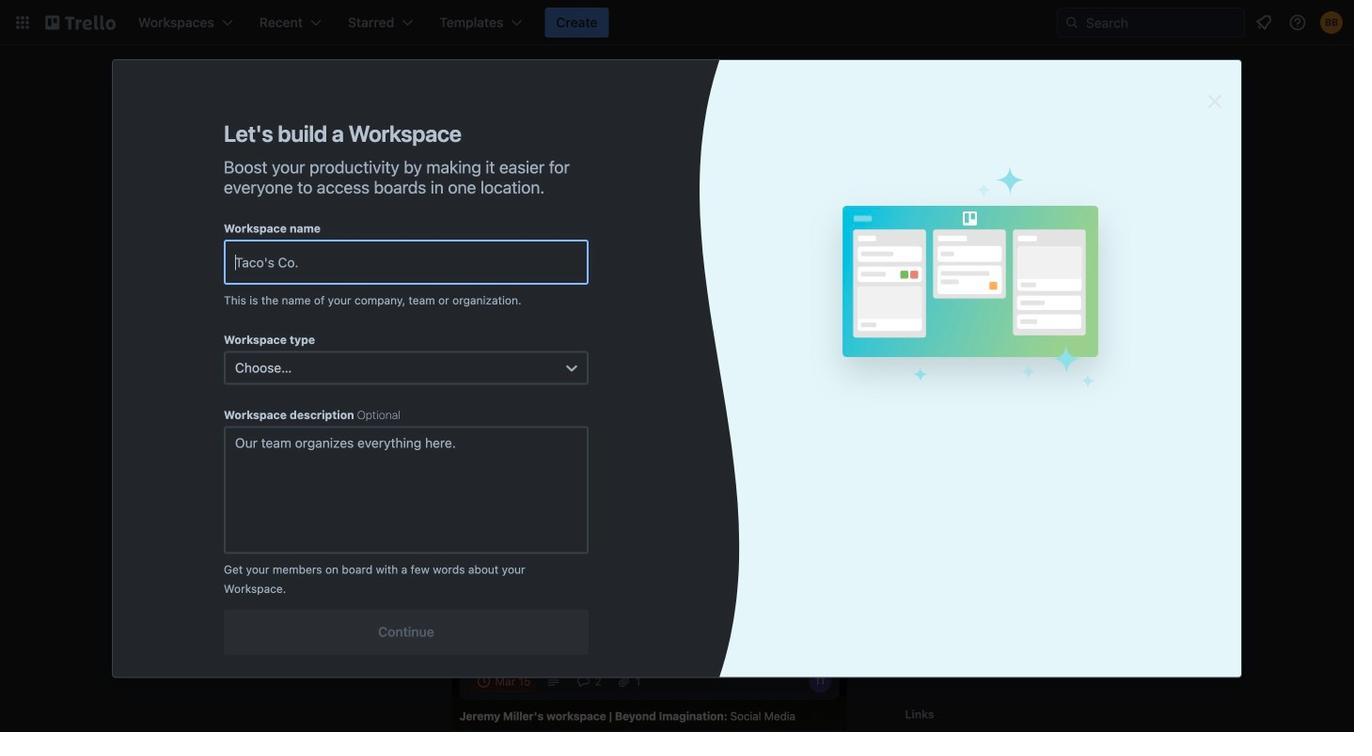 Task type: locate. For each thing, give the bounding box(es) containing it.
bob builder (bobbuilder40) image
[[1321, 11, 1343, 34]]

switch to… image
[[13, 13, 32, 32]]

open information menu image
[[1289, 13, 1307, 32]]

primary element
[[0, 0, 1354, 45]]

Our team organizes everything here. text field
[[224, 427, 589, 554]]

Taco's Co. text field
[[224, 240, 589, 285]]

Search field
[[1057, 8, 1245, 38]]

add image
[[364, 419, 387, 441]]



Task type: describe. For each thing, give the bounding box(es) containing it.
color: green, title: none image
[[471, 297, 523, 312]]

add reaction image
[[459, 501, 490, 524]]

0 notifications image
[[1253, 11, 1275, 34]]

search image
[[1065, 15, 1080, 30]]



Task type: vqa. For each thing, say whether or not it's contained in the screenshot.
middle Create from template… image
no



